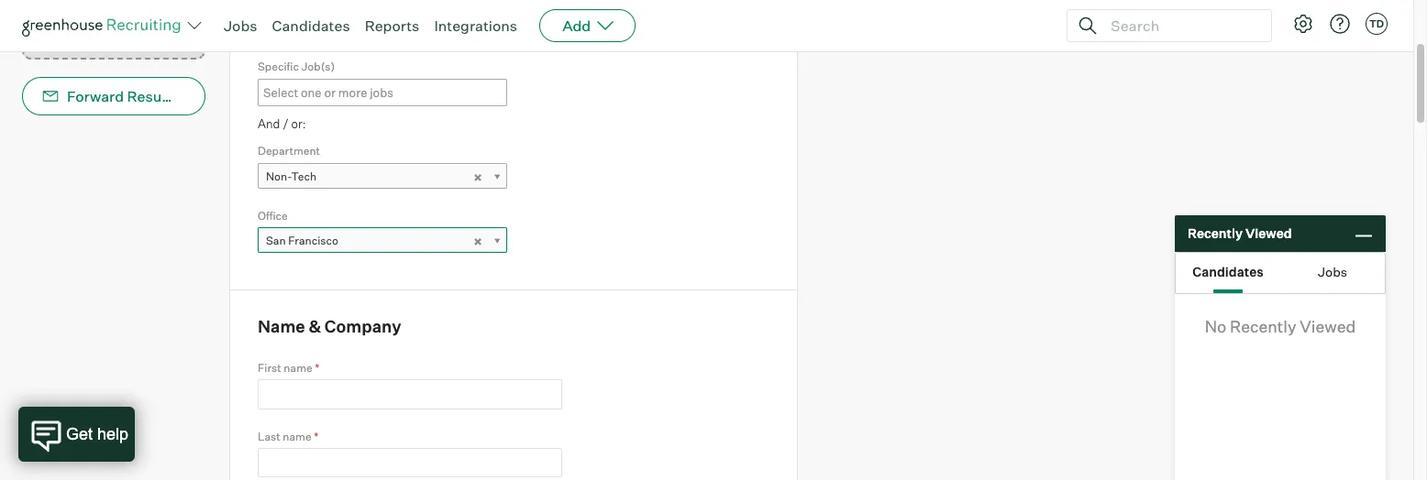 Task type: locate. For each thing, give the bounding box(es) containing it.
if
[[258, 14, 264, 29]]

name right last
[[283, 430, 312, 444]]

job
[[469, 14, 486, 29]]

1 horizontal spatial viewed
[[1300, 316, 1356, 337]]

1 vertical spatial viewed
[[1300, 316, 1356, 337]]

candidates link
[[272, 17, 350, 35]]

a right "to"
[[460, 14, 467, 29]]

a right as on the left top of the page
[[582, 14, 588, 29]]

candidates down recently viewed
[[1193, 264, 1264, 279]]

name
[[284, 361, 313, 375], [283, 430, 312, 444]]

file
[[144, 25, 161, 38]]

job(s)
[[301, 60, 335, 74]]

and
[[258, 116, 280, 131]]

name
[[258, 317, 305, 337]]

candidates
[[272, 17, 350, 35], [1193, 264, 1264, 279]]

0 horizontal spatial viewed
[[1246, 226, 1292, 241]]

None text field
[[259, 80, 517, 104], [258, 380, 562, 410], [259, 80, 517, 104], [258, 380, 562, 410]]

applied
[[403, 14, 444, 29]]

td
[[1370, 17, 1384, 30]]

0 vertical spatial candidates
[[272, 17, 350, 35]]

san francisco link
[[258, 228, 507, 254]]

department
[[258, 144, 320, 158]]

name for last
[[283, 430, 312, 444]]

Search text field
[[1106, 12, 1255, 39]]

specific job(s)
[[258, 60, 335, 74]]

someone
[[267, 14, 317, 29]]

jobs
[[224, 17, 257, 35]]

jobs link
[[224, 17, 257, 35]]

greenhouse recruiting image
[[22, 15, 187, 37]]

* down &
[[315, 361, 319, 375]]

1 vertical spatial *
[[314, 430, 318, 444]]

configure image
[[1293, 13, 1315, 35]]

viewed
[[1246, 226, 1292, 241], [1300, 316, 1356, 337]]

0 vertical spatial recently
[[1188, 226, 1243, 241]]

0 vertical spatial viewed
[[1246, 226, 1292, 241]]

candidates up job(s)
[[272, 17, 350, 35]]

choose file
[[106, 25, 161, 38]]

1 horizontal spatial candidates
[[1193, 264, 1264, 279]]

as
[[566, 14, 579, 29]]

a down someone in the left top of the page
[[297, 32, 303, 46]]

san
[[266, 234, 286, 248]]

None text field
[[258, 449, 562, 478]]

0 horizontal spatial candidates
[[272, 17, 350, 35]]

specific
[[258, 60, 299, 74]]

email
[[209, 87, 248, 106]]

and / or:
[[258, 116, 306, 131]]

*
[[315, 361, 319, 375], [314, 430, 318, 444]]

san francisco
[[266, 234, 338, 248]]

* right last
[[314, 430, 318, 444]]

/
[[283, 116, 289, 131]]

0 vertical spatial *
[[315, 361, 319, 375]]

1 vertical spatial recently
[[1230, 316, 1297, 337]]

0 vertical spatial name
[[284, 361, 313, 375]]

recently
[[1188, 226, 1243, 241], [1230, 316, 1297, 337]]

td button
[[1366, 13, 1388, 35]]

recently viewed
[[1188, 226, 1292, 241]]

reports link
[[365, 17, 420, 35]]

non-tech
[[266, 169, 317, 183]]

1 vertical spatial name
[[283, 430, 312, 444]]

first
[[258, 361, 281, 375]]

* for last name *
[[314, 430, 318, 444]]

forward
[[67, 87, 124, 106]]

add
[[562, 17, 591, 35]]

a
[[460, 14, 467, 29], [582, 14, 588, 29], [297, 32, 303, 46]]

0 horizontal spatial a
[[297, 32, 303, 46]]

name right first
[[284, 361, 313, 375]]

specific
[[659, 14, 701, 29]]



Task type: describe. For each thing, give the bounding box(es) containing it.
name & company
[[258, 317, 401, 337]]

non-
[[266, 169, 291, 183]]

add button
[[540, 9, 636, 42]]

integrations
[[434, 17, 518, 35]]

prospect
[[591, 14, 639, 29]]

&
[[309, 317, 321, 337]]

for
[[642, 14, 657, 29]]

yet,
[[489, 14, 509, 29]]

choose
[[106, 25, 142, 38]]

francisco
[[288, 234, 338, 248]]

job(s)
[[704, 14, 736, 29]]

last
[[258, 430, 280, 444]]

1 horizontal spatial a
[[460, 14, 467, 29]]

non-tech link
[[258, 163, 507, 190]]

them
[[536, 14, 564, 29]]

name for first
[[284, 361, 313, 375]]

officially
[[356, 14, 401, 29]]

department/office
[[306, 32, 405, 46]]

no
[[1205, 316, 1227, 337]]

no recently viewed
[[1205, 316, 1356, 337]]

1 vertical spatial candidates
[[1193, 264, 1264, 279]]

forward resume via email
[[67, 87, 248, 106]]

* for first name *
[[315, 361, 319, 375]]

hasn't
[[320, 14, 353, 29]]

resume
[[127, 87, 183, 106]]

tech
[[291, 169, 317, 183]]

2 horizontal spatial a
[[582, 14, 588, 29]]

company
[[325, 317, 401, 337]]

reports
[[365, 17, 420, 35]]

office
[[258, 209, 288, 223]]

td button
[[1362, 9, 1392, 39]]

forward resume via email button
[[22, 77, 248, 116]]

if someone hasn't officially applied to a job yet, add them as a prospect for specific job(s) and/or a department/office
[[258, 14, 736, 46]]

via
[[186, 87, 206, 106]]

or:
[[291, 116, 306, 131]]

and/or
[[258, 32, 294, 46]]

last name *
[[258, 430, 318, 444]]

first name *
[[258, 361, 319, 375]]

integrations link
[[434, 17, 518, 35]]

to
[[446, 14, 458, 29]]

add
[[512, 14, 533, 29]]



Task type: vqa. For each thing, say whether or not it's contained in the screenshot.
Show corresponding to Show only jobs I'm following
no



